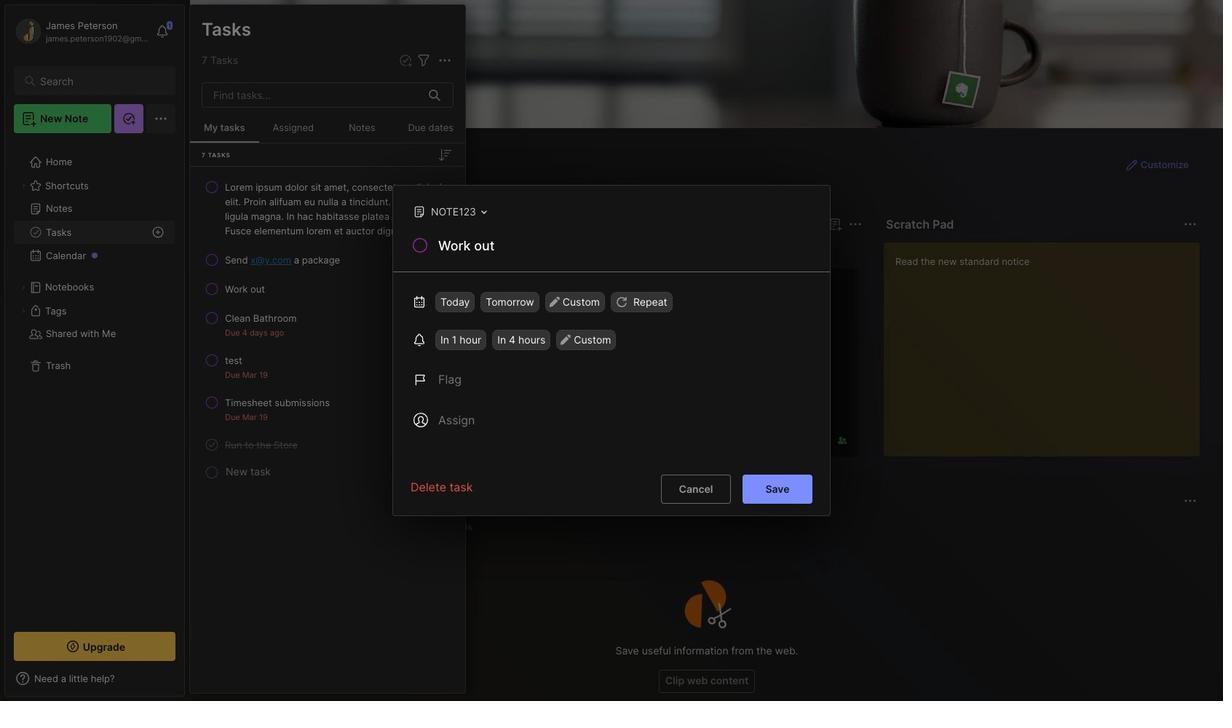 Task type: describe. For each thing, give the bounding box(es) containing it.
Find tasks… text field
[[205, 83, 420, 107]]

Enter task text field
[[437, 237, 813, 261]]

test 4 cell
[[225, 353, 242, 368]]

tree inside main element
[[5, 142, 184, 619]]

1 row from the top
[[196, 174, 459, 244]]

run to the store 6 cell
[[225, 438, 298, 452]]

4 row from the top
[[196, 305, 459, 344]]

2 tab list from the top
[[216, 518, 1195, 536]]

main element
[[0, 0, 189, 701]]

Go to note or move task field
[[406, 201, 492, 222]]

work out 2 cell
[[225, 282, 265, 296]]

2 row from the top
[[196, 247, 459, 273]]

6 row from the top
[[196, 390, 459, 429]]

Start writing… text field
[[896, 242, 1199, 445]]

clean bathroom 3 cell
[[225, 311, 297, 326]]

none search field inside main element
[[40, 72, 162, 90]]

new task image
[[398, 53, 413, 68]]

Search text field
[[40, 74, 162, 88]]



Task type: locate. For each thing, give the bounding box(es) containing it.
1 tab list from the top
[[216, 242, 860, 259]]

None search field
[[40, 72, 162, 90]]

expand tags image
[[19, 307, 28, 315]]

row
[[196, 174, 459, 244], [196, 247, 459, 273], [196, 276, 459, 302], [196, 305, 459, 344], [196, 347, 459, 387], [196, 390, 459, 429], [196, 432, 459, 458]]

send x@y.com a package 1 cell
[[225, 253, 340, 267]]

7 row from the top
[[196, 432, 459, 458]]

expand notebooks image
[[19, 283, 28, 292]]

lorem ipsum dolor sit amet, consectetur adipiscing elit. proin alifuam eu nulla a tincidunt. curabitur ut ligula magna. in hac habitasse platea dictumst. fusce elementum lorem et auctor dignissim. proin eget mi id urna euismod consectetur. pellentesque porttitor ac urna quis fermentum: 0 cell
[[225, 180, 454, 238]]

row group
[[190, 173, 465, 483], [213, 268, 1223, 466]]

tab list
[[216, 242, 860, 259], [216, 518, 1195, 536]]

1 vertical spatial tab list
[[216, 518, 1195, 536]]

tree
[[5, 142, 184, 619]]

timesheet submissions 5 cell
[[225, 395, 330, 410]]

0 vertical spatial tab list
[[216, 242, 860, 259]]

3 row from the top
[[196, 276, 459, 302]]

5 row from the top
[[196, 347, 459, 387]]

tab
[[216, 242, 259, 259], [265, 242, 324, 259], [216, 518, 272, 536], [327, 518, 389, 536], [395, 518, 433, 536], [438, 518, 479, 536]]



Task type: vqa. For each thing, say whether or not it's contained in the screenshot.
START WRITING… Text Field
yes



